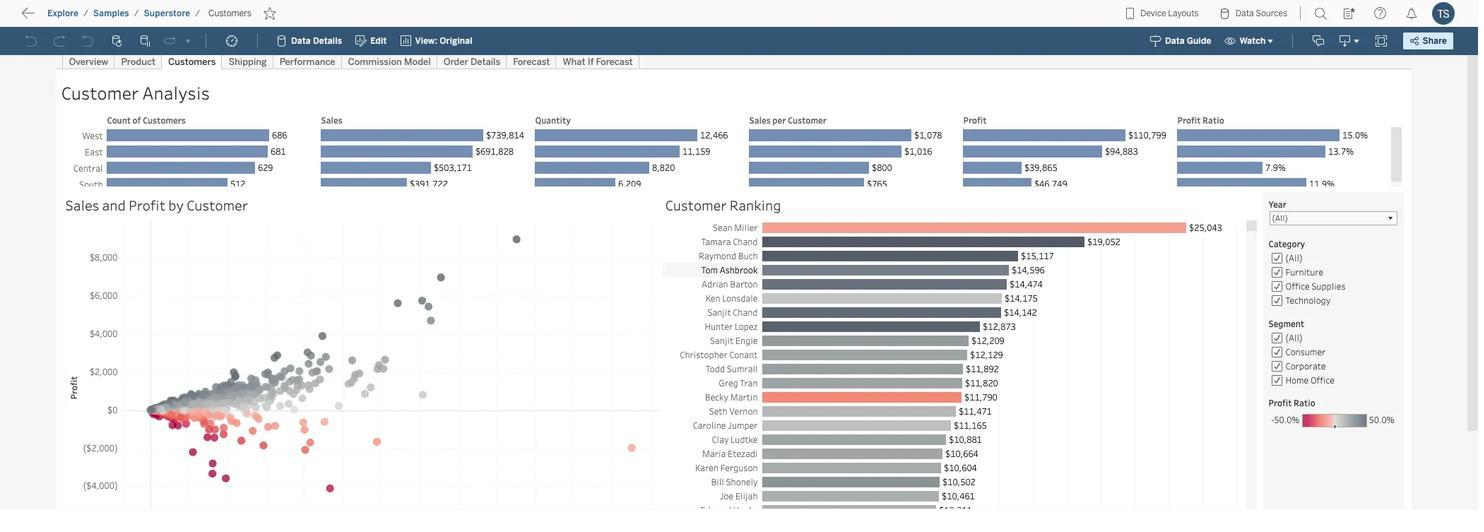 Task type: locate. For each thing, give the bounding box(es) containing it.
explore link
[[47, 8, 79, 19]]

customers element
[[204, 8, 256, 18]]

2 / from the left
[[134, 8, 139, 18]]

samples
[[93, 8, 129, 18]]

/
[[84, 8, 88, 18], [134, 8, 139, 18], [195, 8, 200, 18]]

skip to content link
[[34, 8, 144, 27]]

2 horizontal spatial /
[[195, 8, 200, 18]]

explore
[[47, 8, 79, 18]]

/ right 'to' at the left top
[[84, 8, 88, 18]]

skip
[[37, 10, 61, 24]]

/ right samples link
[[134, 8, 139, 18]]

3 / from the left
[[195, 8, 200, 18]]

0 horizontal spatial /
[[84, 8, 88, 18]]

1 / from the left
[[84, 8, 88, 18]]

samples link
[[93, 8, 130, 19]]

1 horizontal spatial /
[[134, 8, 139, 18]]

/ right the superstore
[[195, 8, 200, 18]]

to
[[64, 10, 75, 24]]

superstore link
[[143, 8, 191, 19]]



Task type: vqa. For each thing, say whether or not it's contained in the screenshot.
the middle collection
no



Task type: describe. For each thing, give the bounding box(es) containing it.
customers
[[209, 8, 251, 18]]

content
[[78, 10, 121, 24]]

skip to content
[[37, 10, 121, 24]]

explore / samples / superstore /
[[47, 8, 200, 18]]

superstore
[[144, 8, 190, 18]]



